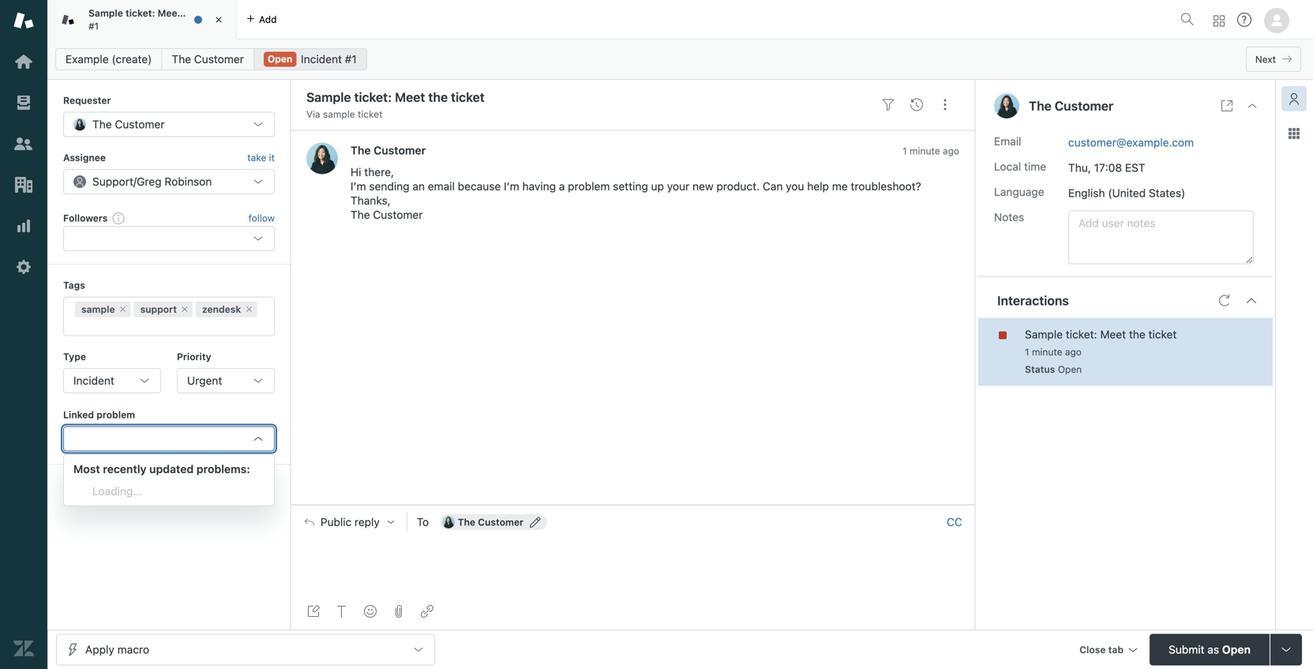 Task type: vqa. For each thing, say whether or not it's contained in the screenshot.
0
no



Task type: describe. For each thing, give the bounding box(es) containing it.
the right user 'image'
[[1029, 98, 1052, 113]]

close tab
[[1080, 644, 1124, 655]]

2 vertical spatial open
[[1223, 643, 1251, 656]]

add link (cmd k) image
[[421, 605, 434, 618]]

tags
[[63, 280, 85, 291]]

the customer inside "requester" "element"
[[92, 118, 165, 131]]

#1 inside sample ticket: meet the ticket #1
[[88, 21, 99, 32]]

time
[[1025, 160, 1047, 173]]

apply macro
[[85, 643, 149, 656]]

close
[[1080, 644, 1106, 655]]

assignee
[[63, 152, 106, 163]]

greg
[[137, 175, 162, 188]]

0 horizontal spatial ago
[[943, 145, 960, 156]]

recently
[[103, 463, 147, 476]]

requester
[[63, 95, 111, 106]]

cc button
[[947, 515, 963, 529]]

take it button
[[247, 150, 275, 166]]

setting
[[613, 180, 648, 193]]

tab
[[1109, 644, 1124, 655]]

states)
[[1149, 186, 1186, 200]]

insert emojis image
[[364, 605, 377, 618]]

sample ticket: meet the ticket 1 minute ago status open
[[1025, 328, 1177, 375]]

the right customer@example.com 'image'
[[458, 517, 476, 528]]

example
[[66, 53, 109, 66]]

linked problem list box
[[63, 454, 275, 506]]

get help image
[[1238, 13, 1252, 27]]

thu, 17:08 est
[[1069, 161, 1146, 174]]

zendesk products image
[[1214, 15, 1225, 26]]

because
[[458, 180, 501, 193]]

thu,
[[1069, 161, 1092, 174]]

local time
[[995, 160, 1047, 173]]

followers
[[63, 212, 108, 223]]

sample ticket: meet the ticket #1
[[88, 8, 228, 32]]

draft mode image
[[307, 605, 320, 618]]

notes
[[995, 211, 1025, 224]]

most recently updated problems:
[[73, 463, 250, 476]]

zendesk
[[202, 304, 241, 315]]

email
[[428, 180, 455, 193]]

incident button
[[63, 368, 161, 393]]

Add user notes text field
[[1069, 211, 1255, 264]]

ticket for sample ticket: meet the ticket #1
[[201, 8, 228, 19]]

admin image
[[13, 257, 34, 277]]

hi there, i'm sending an email because i'm having a problem setting up your new product. can you help me troubleshoot? thanks, the customer
[[351, 165, 922, 221]]

macro
[[117, 643, 149, 656]]

take it
[[247, 152, 275, 163]]

secondary element
[[47, 43, 1314, 75]]

submit as open
[[1169, 643, 1251, 656]]

type
[[63, 351, 86, 362]]

as
[[1208, 643, 1220, 656]]

filter image
[[882, 99, 895, 111]]

problems:
[[197, 463, 250, 476]]

Subject field
[[303, 88, 871, 107]]

product.
[[717, 180, 760, 193]]

status
[[1025, 364, 1056, 375]]

sample for sample ticket: meet the ticket #1
[[88, 8, 123, 19]]

1 vertical spatial ticket
[[358, 109, 383, 120]]

support
[[140, 304, 177, 315]]

incident for incident #1
[[301, 53, 342, 66]]

1 vertical spatial the customer link
[[351, 144, 426, 157]]

events image
[[911, 99, 924, 111]]

the inside "requester" "element"
[[92, 118, 112, 131]]

having
[[523, 180, 556, 193]]

submit
[[1169, 643, 1205, 656]]

user image
[[995, 93, 1020, 118]]

robinson
[[165, 175, 212, 188]]

your
[[667, 180, 690, 193]]

via sample ticket
[[307, 109, 383, 120]]

public
[[321, 515, 352, 528]]

most
[[73, 463, 100, 476]]

troubleshoot?
[[851, 180, 922, 193]]

0 vertical spatial 1
[[903, 145, 907, 156]]

#1 inside secondary element
[[345, 53, 357, 66]]

hide composer image
[[627, 498, 640, 511]]

new
[[693, 180, 714, 193]]

0 vertical spatial 1 minute ago text field
[[903, 145, 960, 156]]

zendesk image
[[13, 638, 34, 659]]

urgent button
[[177, 368, 275, 393]]

public reply
[[321, 515, 380, 528]]

up
[[651, 180, 664, 193]]

customer@example.com
[[1069, 136, 1195, 149]]

public reply button
[[291, 505, 407, 539]]

problem inside hi there, i'm sending an email because i'm having a problem setting up your new product. can you help me troubleshoot? thanks, the customer
[[568, 180, 610, 193]]

an
[[413, 180, 425, 193]]

follow button
[[249, 211, 275, 225]]

there,
[[364, 165, 394, 178]]

urgent
[[187, 374, 222, 387]]

(create)
[[112, 53, 152, 66]]

ticket actions image
[[939, 99, 952, 111]]

open inside sample ticket: meet the ticket 1 minute ago status open
[[1058, 364, 1082, 375]]

the inside secondary element
[[172, 53, 191, 66]]

language
[[995, 185, 1045, 198]]

take
[[247, 152, 266, 163]]

email
[[995, 135, 1022, 148]]

customer@example.com image
[[442, 516, 455, 528]]

0 horizontal spatial sample
[[81, 304, 115, 315]]

0 horizontal spatial minute
[[910, 145, 941, 156]]

close image
[[1247, 100, 1259, 112]]

follow
[[249, 213, 275, 224]]

ticket: for sample ticket: meet the ticket 1 minute ago status open
[[1066, 328, 1098, 341]]

customer inside secondary element
[[194, 53, 244, 66]]

linked
[[63, 409, 94, 420]]

customer inside hi there, i'm sending an email because i'm having a problem setting up your new product. can you help me troubleshoot? thanks, the customer
[[373, 208, 423, 221]]

support / greg robinson
[[92, 175, 212, 188]]

/
[[133, 175, 137, 188]]

0 vertical spatial sample
[[323, 109, 355, 120]]

remove image for support
[[180, 305, 190, 314]]

to
[[417, 515, 429, 528]]

the customer link inside secondary element
[[161, 48, 254, 70]]

tab containing sample ticket: meet the ticket
[[47, 0, 237, 39]]

customer context image
[[1288, 92, 1301, 105]]

can
[[763, 180, 783, 193]]



Task type: locate. For each thing, give the bounding box(es) containing it.
the up hi
[[351, 144, 371, 157]]

0 horizontal spatial 1 minute ago text field
[[903, 145, 960, 156]]

close image
[[211, 12, 227, 28]]

3 remove image from the left
[[244, 305, 254, 314]]

ticket: for sample ticket: meet the ticket #1
[[126, 8, 155, 19]]

problem down incident popup button
[[97, 409, 135, 420]]

meet
[[158, 8, 181, 19], [1101, 328, 1127, 341]]

0 horizontal spatial sample
[[88, 8, 123, 19]]

0 vertical spatial ago
[[943, 145, 960, 156]]

0 vertical spatial the
[[184, 8, 199, 19]]

ticket: down interactions
[[1066, 328, 1098, 341]]

incident #1
[[301, 53, 357, 66]]

organizations image
[[13, 175, 34, 195]]

customers image
[[13, 134, 34, 154]]

sample inside sample ticket: meet the ticket 1 minute ago status open
[[1025, 328, 1063, 341]]

0 vertical spatial ticket:
[[126, 8, 155, 19]]

customer left edit user icon on the bottom left
[[478, 517, 524, 528]]

remove image
[[118, 305, 128, 314], [180, 305, 190, 314], [244, 305, 254, 314]]

sample up example (create)
[[88, 8, 123, 19]]

1 horizontal spatial minute
[[1032, 346, 1063, 358]]

0 vertical spatial incident
[[301, 53, 342, 66]]

0 horizontal spatial remove image
[[118, 305, 128, 314]]

1 vertical spatial sample
[[1025, 328, 1063, 341]]

0 vertical spatial open
[[268, 53, 293, 64]]

1 minute ago text field down the ticket actions icon
[[903, 145, 960, 156]]

meet for sample ticket: meet the ticket 1 minute ago status open
[[1101, 328, 1127, 341]]

minute inside sample ticket: meet the ticket 1 minute ago status open
[[1032, 346, 1063, 358]]

add
[[259, 14, 277, 25]]

cc
[[947, 515, 963, 528]]

the customer right customer@example.com 'image'
[[458, 517, 524, 528]]

customer down close image
[[194, 53, 244, 66]]

the down thanks,
[[351, 208, 370, 221]]

open right status
[[1058, 364, 1082, 375]]

incident inside secondary element
[[301, 53, 342, 66]]

1 vertical spatial meet
[[1101, 328, 1127, 341]]

priority
[[177, 351, 211, 362]]

via
[[307, 109, 320, 120]]

2 horizontal spatial ticket
[[1149, 328, 1177, 341]]

help
[[808, 180, 830, 193]]

2 vertical spatial ticket
[[1149, 328, 1177, 341]]

1 vertical spatial the
[[1130, 328, 1146, 341]]

the customer up there,
[[351, 144, 426, 157]]

ticket inside sample ticket: meet the ticket 1 minute ago status open
[[1149, 328, 1177, 341]]

1 horizontal spatial problem
[[568, 180, 610, 193]]

close tab button
[[1073, 634, 1144, 668]]

1 minute ago
[[903, 145, 960, 156]]

1 horizontal spatial sample
[[1025, 328, 1063, 341]]

ticket: inside sample ticket: meet the ticket #1
[[126, 8, 155, 19]]

linked problem
[[63, 409, 135, 420]]

the for sample ticket: meet the ticket 1 minute ago status open
[[1130, 328, 1146, 341]]

sample
[[88, 8, 123, 19], [1025, 328, 1063, 341]]

customer up there,
[[374, 144, 426, 157]]

get started image
[[13, 51, 34, 72]]

1 horizontal spatial i'm
[[504, 180, 520, 193]]

1 vertical spatial ago
[[1066, 346, 1082, 358]]

the inside sample ticket: meet the ticket #1
[[184, 8, 199, 19]]

0 horizontal spatial i'm
[[351, 180, 366, 193]]

1 vertical spatial 1
[[1025, 346, 1030, 358]]

0 horizontal spatial 1
[[903, 145, 907, 156]]

open inside secondary element
[[268, 53, 293, 64]]

the customer link
[[161, 48, 254, 70], [351, 144, 426, 157]]

minute
[[910, 145, 941, 156], [1032, 346, 1063, 358]]

remove image right support
[[180, 305, 190, 314]]

sample down tags at the left top of page
[[81, 304, 115, 315]]

requester element
[[63, 112, 275, 137]]

updated
[[149, 463, 194, 476]]

customer up customer@example.com
[[1055, 98, 1114, 113]]

1 horizontal spatial 1
[[1025, 346, 1030, 358]]

0 vertical spatial #1
[[88, 21, 99, 32]]

open
[[268, 53, 293, 64], [1058, 364, 1082, 375], [1223, 643, 1251, 656]]

2 horizontal spatial remove image
[[244, 305, 254, 314]]

the customer link up there,
[[351, 144, 426, 157]]

sample up status
[[1025, 328, 1063, 341]]

1 vertical spatial problem
[[97, 409, 135, 420]]

0 horizontal spatial ticket
[[201, 8, 228, 19]]

0 vertical spatial sample
[[88, 8, 123, 19]]

english
[[1069, 186, 1106, 200]]

Linked problem field
[[73, 432, 246, 446]]

linked problem element
[[63, 426, 275, 451]]

the customer
[[172, 53, 244, 66], [1029, 98, 1114, 113], [92, 118, 165, 131], [351, 144, 426, 157], [458, 517, 524, 528]]

sample for sample ticket: meet the ticket 1 minute ago status open
[[1025, 328, 1063, 341]]

minute down the events icon
[[910, 145, 941, 156]]

0 horizontal spatial open
[[268, 53, 293, 64]]

0 vertical spatial the customer link
[[161, 48, 254, 70]]

0 vertical spatial minute
[[910, 145, 941, 156]]

1 vertical spatial ticket:
[[1066, 328, 1098, 341]]

1 horizontal spatial sample
[[323, 109, 355, 120]]

next button
[[1246, 47, 1302, 72]]

0 horizontal spatial the
[[184, 8, 199, 19]]

ago down the ticket actions icon
[[943, 145, 960, 156]]

example (create)
[[66, 53, 152, 66]]

2 i'm from the left
[[504, 180, 520, 193]]

a
[[559, 180, 565, 193]]

1 horizontal spatial remove image
[[180, 305, 190, 314]]

1 vertical spatial sample
[[81, 304, 115, 315]]

avatar image
[[307, 143, 338, 174]]

ticket for sample ticket: meet the ticket 1 minute ago status open
[[1149, 328, 1177, 341]]

ago
[[943, 145, 960, 156], [1066, 346, 1082, 358]]

the down "requester"
[[92, 118, 112, 131]]

i'm down hi
[[351, 180, 366, 193]]

displays possible ticket submission types image
[[1281, 643, 1293, 656]]

hi
[[351, 165, 361, 178]]

problem
[[568, 180, 610, 193], [97, 409, 135, 420]]

reporting image
[[13, 216, 34, 236]]

1 minute ago text field
[[903, 145, 960, 156], [1025, 346, 1082, 358]]

1 minute ago text field up status
[[1025, 346, 1082, 358]]

sending
[[369, 180, 410, 193]]

format text image
[[336, 605, 348, 618]]

17:08
[[1095, 161, 1123, 174]]

customer
[[194, 53, 244, 66], [1055, 98, 1114, 113], [115, 118, 165, 131], [374, 144, 426, 157], [373, 208, 423, 221], [478, 517, 524, 528]]

interactions
[[998, 293, 1070, 308]]

meet inside sample ticket: meet the ticket #1
[[158, 8, 181, 19]]

incident up via
[[301, 53, 342, 66]]

support
[[92, 175, 133, 188]]

the customer down close image
[[172, 53, 244, 66]]

i'm left having
[[504, 180, 520, 193]]

1 vertical spatial minute
[[1032, 346, 1063, 358]]

the inside hi there, i'm sending an email because i'm having a problem setting up your new product. can you help me troubleshoot? thanks, the customer
[[351, 208, 370, 221]]

main element
[[0, 0, 47, 669]]

1 horizontal spatial ticket
[[358, 109, 383, 120]]

remove image right zendesk
[[244, 305, 254, 314]]

est
[[1126, 161, 1146, 174]]

apps image
[[1288, 127, 1301, 140]]

1 vertical spatial open
[[1058, 364, 1082, 375]]

the down sample ticket: meet the ticket #1
[[172, 53, 191, 66]]

meet for sample ticket: meet the ticket #1
[[158, 8, 181, 19]]

0 horizontal spatial #1
[[88, 21, 99, 32]]

tabs tab list
[[47, 0, 1175, 39]]

1
[[903, 145, 907, 156], [1025, 346, 1030, 358]]

2 horizontal spatial open
[[1223, 643, 1251, 656]]

the inside sample ticket: meet the ticket 1 minute ago status open
[[1130, 328, 1146, 341]]

tab
[[47, 0, 237, 39]]

ticket
[[201, 8, 228, 19], [358, 109, 383, 120], [1149, 328, 1177, 341]]

1 remove image from the left
[[118, 305, 128, 314]]

ago inside sample ticket: meet the ticket 1 minute ago status open
[[1066, 346, 1082, 358]]

#1 up example
[[88, 21, 99, 32]]

1 horizontal spatial the customer link
[[351, 144, 426, 157]]

1 horizontal spatial ticket:
[[1066, 328, 1098, 341]]

remove image for zendesk
[[244, 305, 254, 314]]

sample inside sample ticket: meet the ticket #1
[[88, 8, 123, 19]]

0 horizontal spatial incident
[[73, 374, 114, 387]]

1 up troubleshoot?
[[903, 145, 907, 156]]

customer inside "requester" "element"
[[115, 118, 165, 131]]

(united
[[1109, 186, 1146, 200]]

open down add
[[268, 53, 293, 64]]

0 horizontal spatial problem
[[97, 409, 135, 420]]

the customer inside secondary element
[[172, 53, 244, 66]]

reply
[[355, 515, 380, 528]]

0 horizontal spatial ticket:
[[126, 8, 155, 19]]

sample right via
[[323, 109, 355, 120]]

problem right 'a'
[[568, 180, 610, 193]]

1 vertical spatial incident
[[73, 374, 114, 387]]

ticket: inside sample ticket: meet the ticket 1 minute ago status open
[[1066, 328, 1098, 341]]

1 horizontal spatial #1
[[345, 53, 357, 66]]

ticket inside sample ticket: meet the ticket #1
[[201, 8, 228, 19]]

it
[[269, 152, 275, 163]]

1 horizontal spatial the
[[1130, 328, 1146, 341]]

incident down 'type'
[[73, 374, 114, 387]]

1 horizontal spatial ago
[[1066, 346, 1082, 358]]

0 horizontal spatial the customer link
[[161, 48, 254, 70]]

next
[[1256, 54, 1277, 65]]

#1
[[88, 21, 99, 32], [345, 53, 357, 66]]

#1 up 'via sample ticket'
[[345, 53, 357, 66]]

remove image left support
[[118, 305, 128, 314]]

i'm
[[351, 180, 366, 193], [504, 180, 520, 193]]

customer up /
[[115, 118, 165, 131]]

edit user image
[[530, 517, 541, 528]]

english (united states)
[[1069, 186, 1186, 200]]

2 remove image from the left
[[180, 305, 190, 314]]

1 up status
[[1025, 346, 1030, 358]]

1 horizontal spatial open
[[1058, 364, 1082, 375]]

1 horizontal spatial incident
[[301, 53, 342, 66]]

remove image for sample
[[118, 305, 128, 314]]

0 vertical spatial meet
[[158, 8, 181, 19]]

0 horizontal spatial meet
[[158, 8, 181, 19]]

view more details image
[[1221, 100, 1234, 112]]

the
[[184, 8, 199, 19], [1130, 328, 1146, 341]]

customer down sending
[[373, 208, 423, 221]]

incident inside popup button
[[73, 374, 114, 387]]

the for sample ticket: meet the ticket #1
[[184, 8, 199, 19]]

the customer down "requester"
[[92, 118, 165, 131]]

thanks,
[[351, 194, 391, 207]]

the customer up thu,
[[1029, 98, 1114, 113]]

views image
[[13, 92, 34, 113]]

me
[[832, 180, 848, 193]]

followers element
[[63, 226, 275, 251]]

example (create) button
[[55, 48, 162, 70]]

loading...
[[92, 485, 142, 498]]

info on adding followers image
[[112, 212, 125, 224]]

apply
[[85, 643, 114, 656]]

assignee element
[[63, 169, 275, 194]]

ago down interactions
[[1066, 346, 1082, 358]]

local
[[995, 160, 1022, 173]]

1 vertical spatial 1 minute ago text field
[[1025, 346, 1082, 358]]

add button
[[237, 0, 286, 39]]

zendesk support image
[[13, 10, 34, 31]]

minute up status
[[1032, 346, 1063, 358]]

1 i'm from the left
[[351, 180, 366, 193]]

meet inside sample ticket: meet the ticket 1 minute ago status open
[[1101, 328, 1127, 341]]

incident for incident
[[73, 374, 114, 387]]

1 vertical spatial #1
[[345, 53, 357, 66]]

add attachment image
[[393, 605, 405, 618]]

1 horizontal spatial meet
[[1101, 328, 1127, 341]]

open right "as"
[[1223, 643, 1251, 656]]

1 horizontal spatial 1 minute ago text field
[[1025, 346, 1082, 358]]

sample
[[323, 109, 355, 120], [81, 304, 115, 315]]

ticket: up "(create)"
[[126, 8, 155, 19]]

the customer link down close image
[[161, 48, 254, 70]]

you
[[786, 180, 805, 193]]

0 vertical spatial ticket
[[201, 8, 228, 19]]

0 vertical spatial problem
[[568, 180, 610, 193]]

1 inside sample ticket: meet the ticket 1 minute ago status open
[[1025, 346, 1030, 358]]



